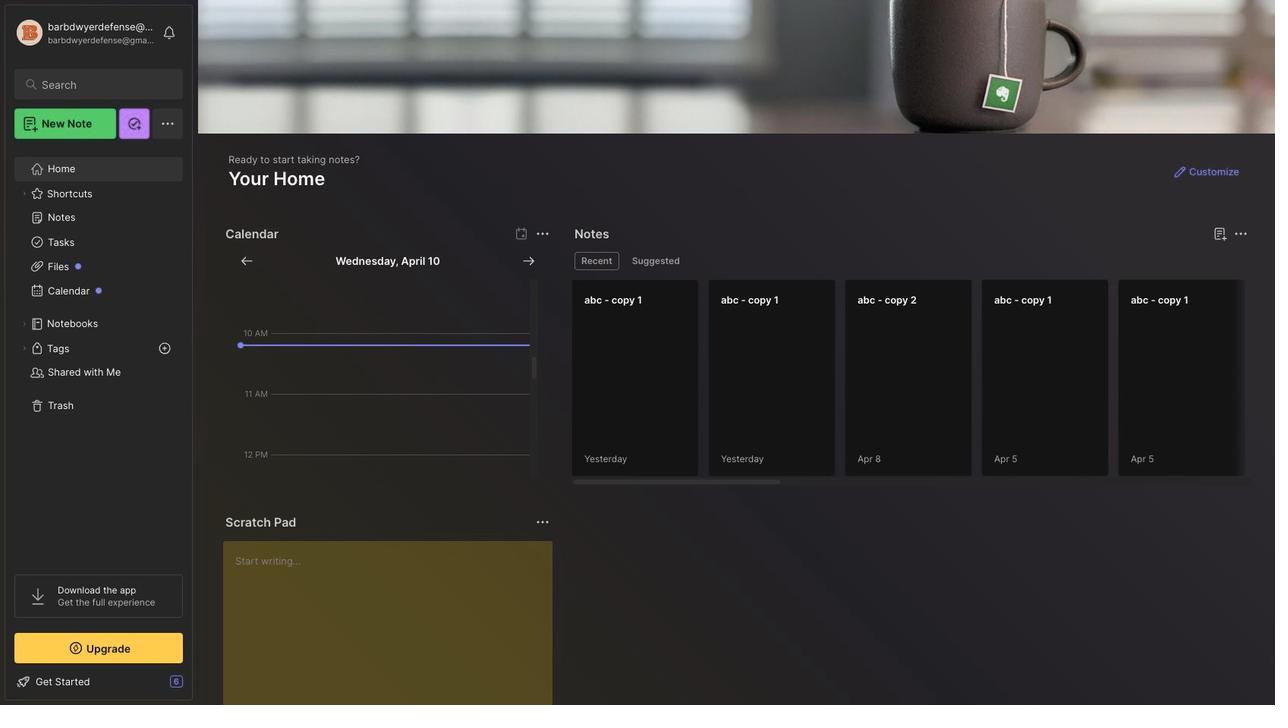 Task type: describe. For each thing, give the bounding box(es) containing it.
Account field
[[14, 17, 155, 48]]

1 more actions image from the left
[[534, 225, 552, 243]]

2 more actions image from the left
[[1233, 225, 1251, 243]]

Choose date to view field
[[336, 254, 440, 269]]

expand tags image
[[20, 344, 29, 353]]

expand notebooks image
[[20, 320, 29, 329]]

Search text field
[[42, 77, 169, 92]]

main element
[[0, 0, 197, 706]]

none search field inside main element
[[42, 75, 169, 93]]

2 tab from the left
[[626, 252, 687, 270]]



Task type: locate. For each thing, give the bounding box(es) containing it.
tab
[[575, 252, 620, 270], [626, 252, 687, 270]]

1 tab from the left
[[575, 252, 620, 270]]

tree inside main element
[[5, 148, 192, 561]]

0 horizontal spatial more actions image
[[534, 225, 552, 243]]

Help and Learning task checklist field
[[5, 670, 192, 694]]

1 horizontal spatial tab
[[626, 252, 687, 270]]

row group
[[572, 279, 1276, 486]]

more actions image
[[534, 225, 552, 243], [1233, 225, 1251, 243]]

Start writing… text field
[[235, 542, 552, 706]]

more actions image
[[534, 513, 552, 532]]

tab list
[[575, 252, 1246, 270]]

0 horizontal spatial tab
[[575, 252, 620, 270]]

tree
[[5, 148, 192, 561]]

More actions field
[[532, 223, 554, 245], [1231, 223, 1252, 245], [532, 512, 554, 533]]

1 horizontal spatial more actions image
[[1233, 225, 1251, 243]]

click to collapse image
[[192, 677, 203, 696]]

None search field
[[42, 75, 169, 93]]



Task type: vqa. For each thing, say whether or not it's contained in the screenshot.
2nd tab from the right
yes



